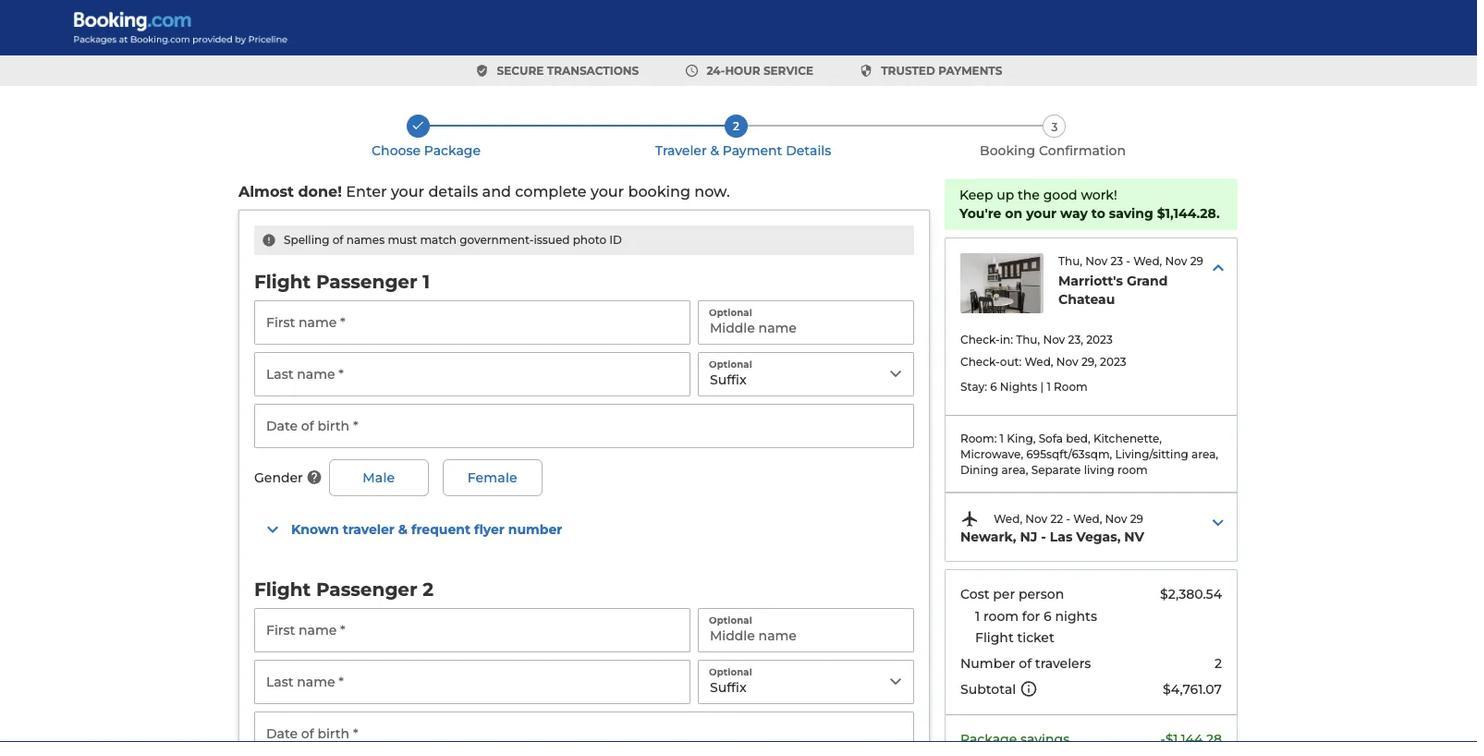 Task type: locate. For each thing, give the bounding box(es) containing it.
almost
[[239, 183, 294, 201]]

6 inside 1 room  for 6 nights flight ticket
[[1044, 608, 1052, 624]]

optional
[[709, 307, 753, 318], [709, 359, 753, 370], [709, 615, 753, 626], [709, 667, 753, 678]]

newark,
[[961, 529, 1017, 545]]

optional text field for 2
[[698, 608, 914, 653]]

0 vertical spatial 2
[[733, 119, 740, 133]]

area, down microwave,
[[1002, 463, 1029, 476]]

1 vertical spatial flight
[[254, 578, 311, 601]]

your for almost done!
[[591, 183, 624, 201]]

flight passenger 2
[[254, 578, 434, 601]]

0 vertical spatial passenger
[[316, 270, 418, 293]]

- inside thu, nov 23 - wed, nov 29 marriott's grand chateau
[[1127, 254, 1131, 267]]

flight down known
[[254, 578, 311, 601]]

1 passenger from the top
[[316, 270, 418, 293]]

2 down known traveler & frequent flyer number
[[423, 578, 434, 601]]

1 vertical spatial 2023
[[1100, 356, 1127, 369]]

of left the names
[[333, 233, 344, 247]]

& right the traveler at the top of the page
[[710, 142, 719, 158]]

2 horizontal spatial your
[[1026, 205, 1057, 221]]

0 vertical spatial 29
[[1191, 254, 1204, 267]]

wed, nov 22 - wed, nov 29
[[994, 513, 1144, 526]]

- right 23
[[1127, 254, 1131, 267]]

keep
[[960, 187, 993, 203]]

names
[[347, 233, 385, 247]]

wed,
[[1134, 254, 1163, 267], [1025, 356, 1054, 369], [994, 513, 1023, 526], [1074, 513, 1103, 526]]

traveler
[[655, 142, 707, 158]]

your for keep up the good work!
[[1026, 205, 1057, 221]]

2 up traveler & payment details
[[733, 119, 740, 133]]

subtotal
[[961, 682, 1016, 698]]

passenger down traveler
[[316, 578, 418, 601]]

1 horizontal spatial 29
[[1191, 254, 1204, 267]]

your right enter
[[391, 183, 425, 201]]

of for number
[[1019, 656, 1032, 671]]

6
[[990, 380, 997, 394], [1044, 608, 1052, 624]]

1 optional text field from the top
[[698, 301, 914, 345]]

2023
[[1087, 333, 1113, 346], [1100, 356, 1127, 369]]

check- for in:
[[961, 333, 1000, 346]]

1 down cost
[[975, 608, 980, 624]]

flight for flight passenger 2
[[254, 578, 311, 601]]

0 horizontal spatial room
[[984, 608, 1019, 624]]

2 vertical spatial -
[[1041, 529, 1046, 545]]

2023 right 23,
[[1087, 333, 1113, 346]]

2 optional text field from the top
[[698, 608, 914, 653]]

nights
[[1000, 380, 1038, 394]]

0 vertical spatial thu,
[[1059, 254, 1083, 267]]

nov up vegas,
[[1106, 513, 1128, 526]]

now.
[[695, 183, 730, 201]]

29 up "nv"
[[1131, 513, 1144, 526]]

0 vertical spatial of
[[333, 233, 344, 247]]

0 horizontal spatial of
[[333, 233, 344, 247]]

2 passenger from the top
[[316, 578, 418, 601]]

government-
[[460, 233, 534, 247]]

0 vertical spatial 2023
[[1087, 333, 1113, 346]]

4 optional from the top
[[709, 667, 753, 678]]

area, right living/sitting
[[1192, 447, 1219, 461]]

microwave,
[[961, 447, 1024, 461]]

details
[[786, 142, 832, 158]]

2 vertical spatial 2
[[1215, 656, 1222, 671]]

0 vertical spatial room
[[1118, 463, 1148, 476]]

Second flight passenger's last name text field
[[254, 660, 691, 705]]

2 vertical spatial flight
[[975, 630, 1014, 646]]

hour
[[725, 64, 761, 77]]

keep up the good work! you're on your way to saving $1,144.28.
[[960, 187, 1220, 221]]

2 horizontal spatial 2
[[1215, 656, 1222, 671]]

flight up number
[[975, 630, 1014, 646]]

room down the per
[[984, 608, 1019, 624]]

payment
[[723, 142, 783, 158]]

passenger for 1
[[316, 270, 418, 293]]

0 vertical spatial flight
[[254, 270, 311, 293]]

wed, up the grand
[[1134, 254, 1163, 267]]

must
[[388, 233, 417, 247]]

29
[[1191, 254, 1204, 267], [1131, 513, 1144, 526]]

0 horizontal spatial area,
[[1002, 463, 1029, 476]]

choose
[[372, 142, 421, 158]]

1 horizontal spatial 6
[[1044, 608, 1052, 624]]

3
[[1052, 120, 1058, 134]]

1 horizontal spatial area,
[[1192, 447, 1219, 461]]

2 horizontal spatial -
[[1127, 254, 1131, 267]]

way
[[1061, 205, 1088, 221]]

1 horizontal spatial thu,
[[1059, 254, 1083, 267]]

0 horizontal spatial -
[[1041, 529, 1046, 545]]

out:
[[1000, 356, 1022, 369]]

1 vertical spatial room
[[984, 608, 1019, 624]]

0 vertical spatial -
[[1127, 254, 1131, 267]]

1
[[423, 270, 430, 293], [1047, 380, 1051, 394], [1000, 432, 1004, 445], [975, 608, 980, 624]]

wed, up newark,
[[994, 513, 1023, 526]]

number
[[961, 656, 1016, 671]]

payments
[[939, 64, 1003, 77]]

0 vertical spatial optional text field
[[698, 301, 914, 345]]

room:
[[961, 432, 1000, 445]]

29,
[[1082, 356, 1097, 369]]

passenger down the names
[[316, 270, 418, 293]]

0 horizontal spatial thu,
[[1016, 333, 1040, 346]]

2 up $4,761.07
[[1215, 656, 1222, 671]]

1 vertical spatial 29
[[1131, 513, 1144, 526]]

1 inside 1 room  for 6 nights flight ticket
[[975, 608, 980, 624]]

3 optional from the top
[[709, 615, 753, 626]]

chateau
[[1059, 291, 1115, 307]]

thu, inside thu, nov 23 - wed, nov 29 marriott's grand chateau
[[1059, 254, 1083, 267]]

known traveler & frequent flyer number
[[291, 522, 562, 537]]

check- for out:
[[961, 356, 1000, 369]]

check-
[[961, 333, 1000, 346], [961, 356, 1000, 369]]

0 horizontal spatial 6
[[990, 380, 997, 394]]

1 vertical spatial check-
[[961, 356, 1000, 369]]

thu, up marriott's
[[1059, 254, 1083, 267]]

thu, right in:
[[1016, 333, 1040, 346]]

good
[[1044, 187, 1078, 203]]

6 right stay:
[[990, 380, 997, 394]]

photo
[[573, 233, 607, 247]]

you're
[[960, 205, 1002, 221]]

1 horizontal spatial &
[[710, 142, 719, 158]]

1 up microwave,
[[1000, 432, 1004, 445]]

optional for first flight passenger's first name text box
[[709, 307, 753, 318]]

separate
[[1032, 463, 1081, 476]]

1 optional from the top
[[709, 307, 753, 318]]

area,
[[1192, 447, 1219, 461], [1002, 463, 1029, 476]]

female
[[468, 470, 518, 486]]

up
[[997, 187, 1015, 203]]

0 horizontal spatial 29
[[1131, 513, 1144, 526]]

2023 for check-out: wed, nov 29, 2023
[[1100, 356, 1127, 369]]

0 horizontal spatial your
[[391, 183, 425, 201]]

2023 right 29,
[[1100, 356, 1127, 369]]

your inside keep up the good work! you're on your way to saving $1,144.28.
[[1026, 205, 1057, 221]]

service
[[764, 64, 814, 77]]

to
[[1092, 205, 1106, 221]]

1 vertical spatial passenger
[[316, 578, 418, 601]]

2 optional from the top
[[709, 359, 753, 370]]

1 vertical spatial area,
[[1002, 463, 1029, 476]]

1 vertical spatial thu,
[[1016, 333, 1040, 346]]

1 vertical spatial of
[[1019, 656, 1032, 671]]

flight down spelling
[[254, 270, 311, 293]]

of for spelling
[[333, 233, 344, 247]]

1 horizontal spatial your
[[591, 183, 624, 201]]

29 down the "$1,144.28."
[[1191, 254, 1204, 267]]

thu,
[[1059, 254, 1083, 267], [1016, 333, 1040, 346]]

cost
[[961, 586, 990, 602]]

1 inside 1 king, sofa bed, kitchenette, microwave, 695sqft/63sqm, living/sitting area, dining area, separate living room
[[1000, 432, 1004, 445]]

enter
[[346, 183, 387, 201]]

issued
[[534, 233, 570, 247]]

Optional text field
[[698, 301, 914, 345], [698, 608, 914, 653]]

6 right for
[[1044, 608, 1052, 624]]

2 check- from the top
[[961, 356, 1000, 369]]

transactions
[[547, 64, 639, 77]]

0 horizontal spatial &
[[398, 522, 408, 537]]

hotel image image
[[961, 253, 1044, 313]]

First flight passenger's last name text field
[[254, 352, 691, 397]]

1 horizontal spatial room
[[1118, 463, 1148, 476]]

room down living/sitting
[[1118, 463, 1148, 476]]

29 inside thu, nov 23 - wed, nov 29 marriott's grand chateau
[[1191, 254, 1204, 267]]

- right 22
[[1067, 513, 1071, 526]]

First flight passenger's first name text field
[[254, 301, 691, 345]]

nv
[[1125, 529, 1145, 545]]

1 check- from the top
[[961, 333, 1000, 346]]

grand
[[1127, 273, 1168, 289]]

0 vertical spatial check-
[[961, 333, 1000, 346]]

optional for second flight passenger's first name text box
[[709, 615, 753, 626]]

1 vertical spatial -
[[1067, 513, 1071, 526]]

newark, nj - las vegas, nv
[[961, 529, 1145, 545]]

of up 'toggle tooltip' 'icon'
[[1019, 656, 1032, 671]]

29 for wed, nov 22 - wed, nov 29
[[1131, 513, 1144, 526]]

&
[[710, 142, 719, 158], [398, 522, 408, 537]]

your up id
[[591, 183, 624, 201]]

& right traveler
[[398, 522, 408, 537]]

las
[[1050, 529, 1073, 545]]

king,
[[1007, 432, 1036, 445]]

1 horizontal spatial of
[[1019, 656, 1032, 671]]

- right nj
[[1041, 529, 1046, 545]]

1 vertical spatial optional text field
[[698, 608, 914, 653]]

trusted
[[881, 64, 936, 77]]

1 horizontal spatial -
[[1067, 513, 1071, 526]]

1 vertical spatial 2
[[423, 578, 434, 601]]

1 vertical spatial 6
[[1044, 608, 1052, 624]]

optional for "second flight passenger's last name" text field
[[709, 667, 753, 678]]

First flight passenger's date of birth telephone field
[[254, 404, 914, 448]]

your down the on the top
[[1026, 205, 1057, 221]]

room inside 1 room  for 6 nights flight ticket
[[984, 608, 1019, 624]]



Task type: vqa. For each thing, say whether or not it's contained in the screenshot.
middle -
yes



Task type: describe. For each thing, give the bounding box(es) containing it.
$1,144.28.
[[1157, 205, 1220, 221]]

vegas,
[[1077, 529, 1121, 545]]

traveler
[[343, 522, 395, 537]]

for
[[1023, 608, 1041, 624]]

male
[[363, 470, 395, 486]]

wed, inside thu, nov 23 - wed, nov 29 marriott's grand chateau
[[1134, 254, 1163, 267]]

toggle tooltip image
[[1020, 680, 1039, 699]]

flyer
[[474, 522, 505, 537]]

bed,
[[1066, 432, 1091, 445]]

nov left 23,
[[1043, 333, 1065, 346]]

0 vertical spatial area,
[[1192, 447, 1219, 461]]

kitchenette,
[[1094, 432, 1162, 445]]

secure
[[497, 64, 544, 77]]

passenger for 2
[[316, 578, 418, 601]]

gender
[[254, 470, 303, 486]]

match
[[420, 233, 457, 247]]

check-in: thu, nov 23, 2023
[[961, 333, 1113, 346]]

confirmation
[[1039, 142, 1126, 158]]

in:
[[1000, 333, 1013, 346]]

- for wed, nov 22 - wed, nov 29
[[1067, 513, 1071, 526]]

1 down match
[[423, 270, 430, 293]]

nov left 29,
[[1057, 356, 1079, 369]]

id
[[610, 233, 622, 247]]

24-
[[707, 64, 725, 77]]

flight inside 1 room  for 6 nights flight ticket
[[975, 630, 1014, 646]]

Second flight passenger's date of birth telephone field
[[254, 712, 914, 742]]

package
[[424, 142, 481, 158]]

|
[[1041, 380, 1044, 394]]

the
[[1018, 187, 1040, 203]]

on
[[1005, 205, 1023, 221]]

flight for flight passenger 1
[[254, 270, 311, 293]]

details
[[429, 183, 478, 201]]

flights image
[[961, 510, 979, 528]]

booking
[[980, 142, 1036, 158]]

thu, nov 23 - wed, nov 29 marriott's grand chateau
[[1059, 254, 1204, 307]]

1 room  for 6 nights flight ticket
[[975, 608, 1097, 646]]

booking
[[628, 183, 691, 201]]

saving
[[1109, 205, 1154, 221]]

sofa
[[1039, 432, 1063, 445]]

24-hour service
[[707, 64, 814, 77]]

optional text field for 1
[[698, 301, 914, 345]]

optional for the first flight passenger's last name text box at the left
[[709, 359, 753, 370]]

1 right |
[[1047, 380, 1051, 394]]

done!
[[298, 183, 342, 201]]

room
[[1054, 380, 1088, 394]]

marriott's
[[1059, 273, 1123, 289]]

22
[[1051, 513, 1064, 526]]

1 vertical spatial &
[[398, 522, 408, 537]]

booking confirmation
[[980, 142, 1126, 158]]

stay: 6 nights | 1 room
[[961, 380, 1088, 394]]

travelers
[[1035, 656, 1091, 671]]

29 for thu, nov 23 - wed, nov 29 marriott's grand chateau
[[1191, 254, 1204, 267]]

23,
[[1068, 333, 1084, 346]]

stay:
[[961, 380, 988, 394]]

number of travelers
[[961, 656, 1091, 671]]

nov up nj
[[1026, 513, 1048, 526]]

room inside 1 king, sofa bed, kitchenette, microwave, 695sqft/63sqm, living/sitting area, dining area, separate living room
[[1118, 463, 1148, 476]]

secure transactions
[[497, 64, 639, 77]]

0 horizontal spatial 2
[[423, 578, 434, 601]]

695sqft/63sqm,
[[1027, 447, 1113, 461]]

2023 for check-in: thu, nov 23, 2023
[[1087, 333, 1113, 346]]

1 horizontal spatial 2
[[733, 119, 740, 133]]

frequent
[[411, 522, 471, 537]]

$2,380.54
[[1160, 586, 1222, 602]]

trusted payments
[[881, 64, 1003, 77]]

spelling of names must match government-issued photo id
[[284, 233, 622, 247]]

living/sitting
[[1116, 447, 1189, 461]]

person
[[1019, 586, 1064, 602]]

Second flight passenger's first name text field
[[254, 608, 691, 653]]

0 vertical spatial &
[[710, 142, 719, 158]]

known
[[291, 522, 339, 537]]

complete
[[515, 183, 587, 201]]

booking.com packages image
[[73, 11, 289, 44]]

- for thu, nov 23 - wed, nov 29 marriott's grand chateau
[[1127, 254, 1131, 267]]

wed, down check-in: thu, nov 23, 2023
[[1025, 356, 1054, 369]]

$4,761.07
[[1163, 682, 1222, 698]]

cost per person
[[961, 586, 1064, 602]]

flight passenger 1
[[254, 270, 430, 293]]

0 vertical spatial 6
[[990, 380, 997, 394]]

nights
[[1055, 608, 1097, 624]]

nj
[[1020, 529, 1038, 545]]

living
[[1084, 463, 1115, 476]]

1 king, sofa bed, kitchenette, microwave, 695sqft/63sqm, living/sitting area, dining area, separate living room
[[961, 432, 1219, 476]]

nov up the grand
[[1166, 254, 1188, 267]]

spelling
[[284, 233, 330, 247]]

dining
[[961, 463, 999, 476]]

traveler & payment details
[[655, 142, 832, 158]]

number
[[508, 522, 562, 537]]

wed, up vegas,
[[1074, 513, 1103, 526]]

ticket
[[1018, 630, 1055, 646]]

nov left 23
[[1086, 254, 1108, 267]]

and
[[482, 183, 511, 201]]

per
[[993, 586, 1015, 602]]

23
[[1111, 254, 1124, 267]]

work!
[[1081, 187, 1118, 203]]

choose package
[[372, 142, 481, 158]]

almost done! enter your details and complete your booking now.
[[239, 183, 730, 201]]



